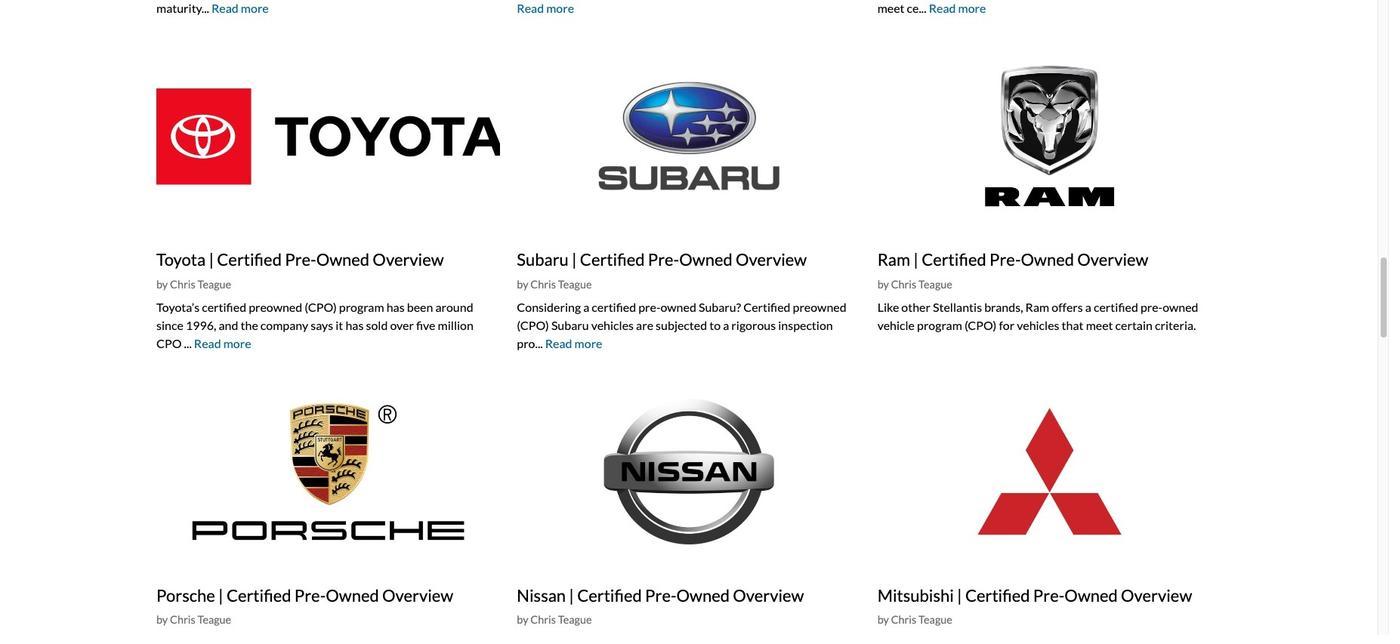 Task type: describe. For each thing, give the bounding box(es) containing it.
| for nissan
[[569, 585, 574, 606]]

meet
[[1086, 318, 1113, 333]]

the
[[241, 318, 258, 333]]

ram | certified pre-owned overview link
[[878, 249, 1149, 270]]

porsche | certified pre-owned overview
[[156, 585, 453, 606]]

certified inside considering a certified pre-owned subaru? certified preowned (cpo) subaru vehicles are subjected to a rigorous inspection pro...
[[744, 300, 791, 314]]

owned for mitsubishi | certified pre-owned overview
[[1065, 585, 1118, 606]]

0 horizontal spatial a
[[583, 300, 589, 314]]

sold
[[366, 318, 388, 333]]

chris for nissan
[[531, 613, 556, 626]]

five
[[416, 318, 436, 333]]

certified for nissan | certified pre-owned overview
[[577, 585, 642, 606]]

chris for subaru
[[531, 278, 556, 291]]

ram | certified pre-owned overview
[[878, 249, 1149, 270]]

porsche | certified pre-owned overview link
[[156, 585, 453, 606]]

toyota's certified preowned (cpo) program has been around since 1996, and the company says it has sold over five million cpo ...
[[156, 300, 474, 351]]

says
[[311, 318, 333, 333]]

offers
[[1052, 300, 1083, 314]]

for
[[999, 318, 1015, 333]]

pro...
[[517, 336, 543, 351]]

0 horizontal spatial has
[[346, 318, 364, 333]]

pre- inside considering a certified pre-owned subaru? certified preowned (cpo) subaru vehicles are subjected to a rigorous inspection pro...
[[639, 300, 661, 314]]

overview for mitsubishi | certified pre-owned overview
[[1121, 585, 1192, 606]]

nissan | certified pre-owned overview link
[[517, 585, 804, 606]]

pre- inside the like other stellantis brands, ram offers a certified pre-owned vehicle program (cpo) for vehicles that meet certain criteria.
[[1141, 300, 1163, 314]]

like
[[878, 300, 899, 314]]

are
[[636, 318, 654, 333]]

by for nissan | certified pre-owned overview
[[517, 613, 529, 626]]

0 vertical spatial ram
[[878, 249, 910, 270]]

overview for toyota | certified pre-owned overview
[[373, 249, 444, 270]]

chris for porsche
[[170, 613, 195, 626]]

certified inside considering a certified pre-owned subaru? certified preowned (cpo) subaru vehicles are subjected to a rigorous inspection pro...
[[592, 300, 636, 314]]

1 horizontal spatial a
[[723, 318, 729, 333]]

subaru | certified pre-owned overview link
[[517, 249, 807, 270]]

owned for ram | certified pre-owned overview
[[1021, 249, 1074, 270]]

subaru inside considering a certified pre-owned subaru? certified preowned (cpo) subaru vehicles are subjected to a rigorous inspection pro...
[[551, 318, 589, 333]]

owned for subaru | certified pre-owned overview
[[679, 249, 733, 270]]

subaru | certified pre-owned overview image
[[517, 40, 861, 232]]

toyota | certified pre-owned overview link
[[156, 249, 444, 270]]

over
[[390, 318, 414, 333]]

by chris teague for porsche
[[156, 613, 231, 626]]

certified for porsche | certified pre-owned overview
[[227, 585, 291, 606]]

| for mitsubishi
[[957, 585, 962, 606]]

subaru | certified pre-owned overview
[[517, 249, 807, 270]]

toyota | certified pre-owned overview
[[156, 249, 444, 270]]

nissan | certified pre-owned overview
[[517, 585, 804, 606]]

teague for toyota
[[197, 278, 231, 291]]

overview for porsche | certified pre-owned overview
[[382, 585, 453, 606]]

(cpo) inside "toyota's certified preowned (cpo) program has been around since 1996, and the company says it has sold over five million cpo ..."
[[305, 300, 337, 314]]

it
[[336, 318, 343, 333]]

preowned inside "toyota's certified preowned (cpo) program has been around since 1996, and the company says it has sold over five million cpo ..."
[[249, 300, 302, 314]]

overview for ram | certified pre-owned overview
[[1077, 249, 1149, 270]]

nissan
[[517, 585, 566, 606]]

to
[[710, 318, 721, 333]]

by chris teague for toyota
[[156, 278, 231, 291]]

mitsubishi | certified pre-owned overview image
[[878, 376, 1222, 568]]

chris for toyota
[[170, 278, 195, 291]]

ram | certified pre-owned overview image
[[878, 40, 1222, 232]]



Task type: locate. For each thing, give the bounding box(es) containing it.
chris up toyota's
[[170, 278, 195, 291]]

...
[[184, 336, 192, 351]]

a right to
[[723, 318, 729, 333]]

program
[[339, 300, 384, 314], [917, 318, 962, 333]]

by down the nissan
[[517, 613, 529, 626]]

certified for ram | certified pre-owned overview
[[922, 249, 987, 270]]

certified
[[217, 249, 282, 270], [580, 249, 645, 270], [922, 249, 987, 270], [744, 300, 791, 314], [227, 585, 291, 606], [577, 585, 642, 606], [965, 585, 1030, 606]]

by chris teague up other
[[878, 278, 953, 291]]

1 vehicles from the left
[[591, 318, 634, 333]]

around
[[435, 300, 473, 314]]

teague for subaru
[[558, 278, 592, 291]]

by chris teague for nissan
[[517, 613, 592, 626]]

pre-
[[285, 249, 316, 270], [648, 249, 679, 270], [990, 249, 1021, 270], [294, 585, 326, 606], [645, 585, 677, 606], [1033, 585, 1065, 606]]

considering
[[517, 300, 581, 314]]

by for mitsubishi | certified pre-owned overview
[[878, 613, 889, 626]]

2 pre- from the left
[[1141, 300, 1163, 314]]

| up considering
[[572, 249, 577, 270]]

overview for nissan | certified pre-owned overview
[[733, 585, 804, 606]]

2 certified from the left
[[592, 300, 636, 314]]

considering a certified pre-owned subaru? certified preowned (cpo) subaru vehicles are subjected to a rigorous inspection pro...
[[517, 300, 847, 351]]

toyota | certified pre-owned overview image
[[156, 40, 500, 232]]

owned up criteria.
[[1163, 300, 1199, 314]]

program inside the like other stellantis brands, ram offers a certified pre-owned vehicle program (cpo) for vehicles that meet certain criteria.
[[917, 318, 962, 333]]

(cpo) inside considering a certified pre-owned subaru? certified preowned (cpo) subaru vehicles are subjected to a rigorous inspection pro...
[[517, 318, 549, 333]]

1 horizontal spatial program
[[917, 318, 962, 333]]

(cpo)
[[305, 300, 337, 314], [517, 318, 549, 333], [965, 318, 997, 333]]

teague for ram
[[919, 278, 953, 291]]

subjected
[[656, 318, 707, 333]]

has up over
[[387, 300, 405, 314]]

3 certified from the left
[[1094, 300, 1138, 314]]

by chris teague down toyota
[[156, 278, 231, 291]]

nissan | certified pre-owned overview image
[[517, 376, 861, 568]]

2 horizontal spatial certified
[[1094, 300, 1138, 314]]

1 vertical spatial has
[[346, 318, 364, 333]]

teague for mitsubishi
[[919, 613, 953, 626]]

preowned inside considering a certified pre-owned subaru? certified preowned (cpo) subaru vehicles are subjected to a rigorous inspection pro...
[[793, 300, 847, 314]]

and
[[219, 318, 238, 333]]

been
[[407, 300, 433, 314]]

| right the nissan
[[569, 585, 574, 606]]

more
[[241, 1, 269, 15], [546, 1, 574, 15], [958, 1, 986, 15], [223, 336, 251, 351], [575, 336, 602, 351]]

vehicles inside the like other stellantis brands, ram offers a certified pre-owned vehicle program (cpo) for vehicles that meet certain criteria.
[[1017, 318, 1060, 333]]

overview for subaru | certified pre-owned overview
[[736, 249, 807, 270]]

| right mitsubishi
[[957, 585, 962, 606]]

vehicles right 'for'
[[1017, 318, 1060, 333]]

subaru down considering
[[551, 318, 589, 333]]

teague up considering
[[558, 278, 592, 291]]

ram
[[878, 249, 910, 270], [1026, 300, 1050, 314]]

by chris teague down the nissan
[[517, 613, 592, 626]]

program down "stellantis"
[[917, 318, 962, 333]]

certified
[[202, 300, 246, 314], [592, 300, 636, 314], [1094, 300, 1138, 314]]

chris down the nissan
[[531, 613, 556, 626]]

(cpo) up pro...
[[517, 318, 549, 333]]

like other stellantis brands, ram offers a certified pre-owned vehicle program (cpo) for vehicles that meet certain criteria.
[[878, 300, 1199, 333]]

vehicles left 'are'
[[591, 318, 634, 333]]

certified inside "toyota's certified preowned (cpo) program has been around since 1996, and the company says it has sold over five million cpo ..."
[[202, 300, 246, 314]]

company
[[261, 318, 308, 333]]

by down 'porsche'
[[156, 613, 168, 626]]

1 horizontal spatial certified
[[592, 300, 636, 314]]

(cpo) left 'for'
[[965, 318, 997, 333]]

program up sold
[[339, 300, 384, 314]]

mitsubishi
[[878, 585, 954, 606]]

2 horizontal spatial a
[[1085, 300, 1092, 314]]

read more link
[[212, 1, 269, 15], [517, 1, 574, 15], [929, 1, 986, 15], [194, 336, 251, 351], [545, 336, 602, 351]]

1 horizontal spatial preowned
[[793, 300, 847, 314]]

pre- for porsche
[[294, 585, 326, 606]]

by up toyota's
[[156, 278, 168, 291]]

mitsubishi | certified pre-owned overview link
[[878, 585, 1192, 606]]

by chris teague
[[156, 278, 231, 291], [517, 278, 592, 291], [878, 278, 953, 291], [156, 613, 231, 626], [517, 613, 592, 626], [878, 613, 953, 626]]

teague for porsche
[[197, 613, 231, 626]]

chris down 'porsche'
[[170, 613, 195, 626]]

1 horizontal spatial has
[[387, 300, 405, 314]]

1 preowned from the left
[[249, 300, 302, 314]]

certified up meet
[[1094, 300, 1138, 314]]

preowned up company
[[249, 300, 302, 314]]

0 horizontal spatial (cpo)
[[305, 300, 337, 314]]

that
[[1062, 318, 1084, 333]]

a
[[583, 300, 589, 314], [1085, 300, 1092, 314], [723, 318, 729, 333]]

1 horizontal spatial owned
[[1163, 300, 1199, 314]]

0 horizontal spatial preowned
[[249, 300, 302, 314]]

teague
[[197, 278, 231, 291], [558, 278, 592, 291], [919, 278, 953, 291], [197, 613, 231, 626], [558, 613, 592, 626], [919, 613, 953, 626]]

a right considering
[[583, 300, 589, 314]]

pre- up certain
[[1141, 300, 1163, 314]]

(cpo) inside the like other stellantis brands, ram offers a certified pre-owned vehicle program (cpo) for vehicles that meet certain criteria.
[[965, 318, 997, 333]]

subaru?
[[699, 300, 741, 314]]

certified for mitsubishi | certified pre-owned overview
[[965, 585, 1030, 606]]

by chris teague down mitsubishi
[[878, 613, 953, 626]]

chris for mitsubishi
[[891, 613, 917, 626]]

1 certified from the left
[[202, 300, 246, 314]]

by up like
[[878, 278, 889, 291]]

by for toyota | certified pre-owned overview
[[156, 278, 168, 291]]

1 horizontal spatial ram
[[1026, 300, 1050, 314]]

1 horizontal spatial (cpo)
[[517, 318, 549, 333]]

0 vertical spatial has
[[387, 300, 405, 314]]

| for ram
[[914, 249, 919, 270]]

| up other
[[914, 249, 919, 270]]

|
[[209, 249, 214, 270], [572, 249, 577, 270], [914, 249, 919, 270], [218, 585, 223, 606], [569, 585, 574, 606], [957, 585, 962, 606]]

1 horizontal spatial pre-
[[1141, 300, 1163, 314]]

ram inside the like other stellantis brands, ram offers a certified pre-owned vehicle program (cpo) for vehicles that meet certain criteria.
[[1026, 300, 1050, 314]]

a inside the like other stellantis brands, ram offers a certified pre-owned vehicle program (cpo) for vehicles that meet certain criteria.
[[1085, 300, 1092, 314]]

vehicle
[[878, 318, 915, 333]]

0 horizontal spatial certified
[[202, 300, 246, 314]]

pre- for ram
[[990, 249, 1021, 270]]

owned inside considering a certified pre-owned subaru? certified preowned (cpo) subaru vehicles are subjected to a rigorous inspection pro...
[[661, 300, 696, 314]]

chris for ram
[[891, 278, 917, 291]]

owned for porsche | certified pre-owned overview
[[326, 585, 379, 606]]

certified up and
[[202, 300, 246, 314]]

| right toyota
[[209, 249, 214, 270]]

overview
[[373, 249, 444, 270], [736, 249, 807, 270], [1077, 249, 1149, 270], [382, 585, 453, 606], [733, 585, 804, 606], [1121, 585, 1192, 606]]

owned up the subjected
[[661, 300, 696, 314]]

by chris teague up considering
[[517, 278, 592, 291]]

by for ram | certified pre-owned overview
[[878, 278, 889, 291]]

0 horizontal spatial owned
[[661, 300, 696, 314]]

(cpo) up says
[[305, 300, 337, 314]]

1 pre- from the left
[[639, 300, 661, 314]]

by for subaru | certified pre-owned overview
[[517, 278, 529, 291]]

teague for nissan
[[558, 613, 592, 626]]

ram up like
[[878, 249, 910, 270]]

has
[[387, 300, 405, 314], [346, 318, 364, 333]]

by chris teague for subaru
[[517, 278, 592, 291]]

preowned
[[249, 300, 302, 314], [793, 300, 847, 314]]

| for porsche
[[218, 585, 223, 606]]

stellantis
[[933, 300, 982, 314]]

1 vertical spatial program
[[917, 318, 962, 333]]

mitsubishi | certified pre-owned overview
[[878, 585, 1192, 606]]

| for toyota
[[209, 249, 214, 270]]

owned for toyota | certified pre-owned overview
[[316, 249, 370, 270]]

inspection
[[778, 318, 833, 333]]

pre- for nissan
[[645, 585, 677, 606]]

by down mitsubishi
[[878, 613, 889, 626]]

1 horizontal spatial vehicles
[[1017, 318, 1060, 333]]

read
[[212, 1, 239, 15], [517, 1, 544, 15], [929, 1, 956, 15], [194, 336, 221, 351], [545, 336, 572, 351]]

certified for toyota | certified pre-owned overview
[[217, 249, 282, 270]]

vehicles inside considering a certified pre-owned subaru? certified preowned (cpo) subaru vehicles are subjected to a rigorous inspection pro...
[[591, 318, 634, 333]]

chris up other
[[891, 278, 917, 291]]

by chris teague down 'porsche'
[[156, 613, 231, 626]]

certified for subaru | certified pre-owned overview
[[580, 249, 645, 270]]

teague down mitsubishi
[[919, 613, 953, 626]]

program inside "toyota's certified preowned (cpo) program has been around since 1996, and the company says it has sold over five million cpo ..."
[[339, 300, 384, 314]]

2 owned from the left
[[1163, 300, 1199, 314]]

certified inside the like other stellantis brands, ram offers a certified pre-owned vehicle program (cpo) for vehicles that meet certain criteria.
[[1094, 300, 1138, 314]]

pre-
[[639, 300, 661, 314], [1141, 300, 1163, 314]]

0 horizontal spatial vehicles
[[591, 318, 634, 333]]

by chris teague for mitsubishi
[[878, 613, 953, 626]]

1 vertical spatial subaru
[[551, 318, 589, 333]]

by chris teague for ram
[[878, 278, 953, 291]]

teague up other
[[919, 278, 953, 291]]

subaru
[[517, 249, 569, 270], [551, 318, 589, 333]]

million
[[438, 318, 474, 333]]

pre- for toyota
[[285, 249, 316, 270]]

| right 'porsche'
[[218, 585, 223, 606]]

teague down toyota
[[197, 278, 231, 291]]

vehicles
[[591, 318, 634, 333], [1017, 318, 1060, 333]]

criteria.
[[1155, 318, 1196, 333]]

brands,
[[985, 300, 1023, 314]]

certified up 'are'
[[592, 300, 636, 314]]

owned for nissan | certified pre-owned overview
[[677, 585, 730, 606]]

preowned up inspection
[[793, 300, 847, 314]]

0 vertical spatial program
[[339, 300, 384, 314]]

read more
[[212, 1, 269, 15], [517, 1, 574, 15], [929, 1, 986, 15], [194, 336, 251, 351], [545, 336, 602, 351]]

owned inside the like other stellantis brands, ram offers a certified pre-owned vehicle program (cpo) for vehicles that meet certain criteria.
[[1163, 300, 1199, 314]]

chris up considering
[[531, 278, 556, 291]]

by
[[156, 278, 168, 291], [517, 278, 529, 291], [878, 278, 889, 291], [156, 613, 168, 626], [517, 613, 529, 626], [878, 613, 889, 626]]

subaru up considering
[[517, 249, 569, 270]]

porsche | certified pre-owned overview image
[[156, 376, 500, 568]]

pre- for mitsubishi
[[1033, 585, 1065, 606]]

teague down the nissan
[[558, 613, 592, 626]]

2 horizontal spatial (cpo)
[[965, 318, 997, 333]]

1996,
[[186, 318, 216, 333]]

0 horizontal spatial ram
[[878, 249, 910, 270]]

pre- for subaru
[[648, 249, 679, 270]]

2 preowned from the left
[[793, 300, 847, 314]]

rigorous
[[732, 318, 776, 333]]

0 horizontal spatial program
[[339, 300, 384, 314]]

a right offers
[[1085, 300, 1092, 314]]

cpo
[[156, 336, 182, 351]]

| for subaru
[[572, 249, 577, 270]]

pre- up 'are'
[[639, 300, 661, 314]]

other
[[902, 300, 931, 314]]

owned
[[316, 249, 370, 270], [679, 249, 733, 270], [1021, 249, 1074, 270], [326, 585, 379, 606], [677, 585, 730, 606], [1065, 585, 1118, 606]]

has right it
[[346, 318, 364, 333]]

chris
[[170, 278, 195, 291], [531, 278, 556, 291], [891, 278, 917, 291], [170, 613, 195, 626], [531, 613, 556, 626], [891, 613, 917, 626]]

chris down mitsubishi
[[891, 613, 917, 626]]

1 vertical spatial ram
[[1026, 300, 1050, 314]]

porsche
[[156, 585, 215, 606]]

teague down 'porsche'
[[197, 613, 231, 626]]

toyota
[[156, 249, 206, 270]]

owned
[[661, 300, 696, 314], [1163, 300, 1199, 314]]

toyota's
[[156, 300, 200, 314]]

ram left offers
[[1026, 300, 1050, 314]]

1 owned from the left
[[661, 300, 696, 314]]

certain
[[1116, 318, 1153, 333]]

0 vertical spatial subaru
[[517, 249, 569, 270]]

by for porsche | certified pre-owned overview
[[156, 613, 168, 626]]

since
[[156, 318, 183, 333]]

by up considering
[[517, 278, 529, 291]]

0 horizontal spatial pre-
[[639, 300, 661, 314]]

2 vehicles from the left
[[1017, 318, 1060, 333]]



Task type: vqa. For each thing, say whether or not it's contained in the screenshot.
Start at top
no



